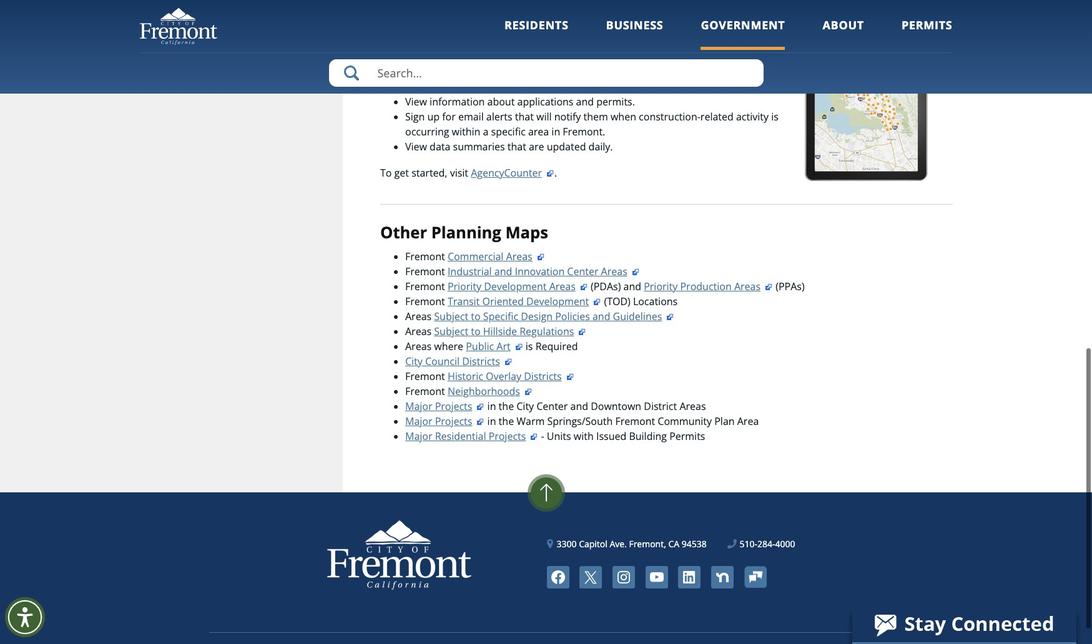 Task type: vqa. For each thing, say whether or not it's contained in the screenshot.


Task type: locate. For each thing, give the bounding box(es) containing it.
in for city
[[487, 399, 496, 413]]

for right up
[[442, 110, 456, 124]]

0 horizontal spatial city
[[405, 354, 423, 368]]

0 horizontal spatial is
[[467, 15, 474, 29]]

subject down transit
[[434, 309, 468, 323]]

0 vertical spatial is
[[467, 15, 474, 29]]

transit
[[448, 294, 480, 308]]

using
[[573, 80, 598, 94]]

1 vertical spatial to
[[471, 324, 481, 338]]

footer tw icon image
[[580, 566, 602, 589]]

permits.
[[597, 95, 635, 109]]

0 horizontal spatial priority
[[448, 279, 482, 293]]

regulations
[[520, 324, 574, 338]]

1 vertical spatial subject
[[434, 324, 468, 338]]

fremont commercial areas fremont industrial and innovation center areas
[[405, 249, 627, 278]]

center up (pdas)
[[567, 264, 599, 278]]

0 horizontal spatial permits
[[670, 429, 705, 443]]

districts down is required
[[524, 369, 562, 383]]

building
[[629, 429, 667, 443]]

development
[[484, 279, 547, 293], [526, 294, 589, 308]]

business link
[[606, 17, 664, 50]]

1 vertical spatial major projects link
[[405, 414, 485, 428]]

1 vertical spatial major
[[405, 414, 432, 428]]

in down neighborhoods link
[[487, 399, 496, 413]]

development up subject to specific design policies and guidelines link
[[526, 294, 589, 308]]

in
[[552, 125, 560, 139], [487, 399, 496, 413], [487, 414, 496, 428]]

1 horizontal spatial permits
[[902, 17, 953, 32]]

city
[[405, 354, 423, 368], [517, 399, 534, 413]]

1 vertical spatial is
[[771, 110, 779, 124]]

is for the
[[467, 15, 474, 29]]

1 vertical spatial in
[[487, 399, 496, 413]]

the left warm
[[499, 414, 514, 428]]

510-284-4000 link
[[728, 537, 795, 551]]

agencycounter link down are in the top of the page
[[471, 166, 555, 180]]

1 vertical spatial projects
[[435, 414, 472, 428]]

major for in the warm springs/south fremont community plan area
[[405, 414, 432, 428]]

for up information
[[440, 80, 453, 94]]

view down occurring
[[405, 140, 427, 154]]

alerts
[[486, 110, 512, 124]]

residents
[[505, 17, 569, 32]]

4000
[[775, 538, 795, 550]]

and down commercial areas link
[[494, 264, 512, 278]]

1 vertical spatial major projects
[[405, 414, 472, 428]]

where
[[434, 339, 463, 353]]

construction-
[[639, 110, 701, 124]]

projects for in the warm springs/south fremont community plan area
[[435, 414, 472, 428]]

get
[[394, 166, 409, 180]]

is up permit at the left
[[467, 15, 474, 29]]

0 vertical spatial in
[[552, 125, 560, 139]]

1 vertical spatial permits
[[670, 429, 705, 443]]

activity inside "search for applications and permits using a map. view information about applications and permits. sign up for email alerts that will notify them when construction-related activity is occurring within a specific area in fremont. view data summaries that are updated daily."
[[736, 110, 769, 124]]

applications up about
[[456, 80, 512, 94]]

fremont
[[405, 249, 445, 263], [405, 264, 445, 278], [405, 279, 445, 293], [405, 294, 445, 308], [405, 369, 445, 383], [405, 384, 445, 398], [615, 414, 655, 428]]

0 vertical spatial subject
[[434, 309, 468, 323]]

subject
[[434, 309, 468, 323], [434, 324, 468, 338]]

do
[[528, 55, 540, 69]]

and right construction at the right top
[[726, 15, 744, 29]]

is the city's new interactive map that plots construction and development permit activity citywide over the past 5 years.
[[380, 15, 744, 44]]

0 vertical spatial major projects link
[[405, 399, 485, 413]]

with
[[574, 429, 594, 443]]

footer my icon image
[[744, 566, 767, 588]]

planning
[[431, 222, 501, 243]]

2 vertical spatial projects
[[489, 429, 526, 443]]

major projects for in the city center and downtown district areas
[[405, 399, 472, 413]]

2 major projects link from the top
[[405, 414, 485, 428]]

the left 'city's'
[[476, 15, 492, 29]]

sign
[[405, 110, 425, 124]]

is right the related
[[771, 110, 779, 124]]

springs/south
[[547, 414, 613, 428]]

search
[[405, 80, 437, 94]]

agencycounter image
[[800, 10, 934, 181]]

center
[[567, 264, 599, 278], [537, 399, 568, 413]]

warm
[[517, 414, 545, 428]]

2 vertical spatial is
[[526, 339, 533, 353]]

0 vertical spatial agencycounter link
[[380, 15, 464, 29]]

the for springs/south
[[499, 414, 514, 428]]

activity inside "is the city's new interactive map that plots construction and development permit activity citywide over the past 5 years."
[[478, 30, 511, 44]]

view
[[405, 95, 427, 109], [405, 140, 427, 154]]

in right area at the top of the page
[[552, 125, 560, 139]]

1 vertical spatial for
[[442, 110, 456, 124]]

1 horizontal spatial a
[[601, 80, 606, 94]]

city council districts fremont historic overlay districts fremont neighborhoods
[[405, 354, 562, 398]]

3 major from the top
[[405, 429, 432, 443]]

districts down public at the left
[[462, 354, 500, 368]]

and down can
[[514, 80, 532, 94]]

1 view from the top
[[405, 95, 427, 109]]

0 vertical spatial projects
[[435, 399, 472, 413]]

0 vertical spatial permits
[[902, 17, 953, 32]]

footer nd icon image
[[711, 566, 734, 589]]

1 vertical spatial that
[[515, 110, 534, 124]]

activity right the related
[[736, 110, 769, 124]]

- units with issued building permits
[[539, 429, 705, 443]]

footer li icon image
[[678, 566, 701, 589]]

agencycounter up 'development'
[[380, 15, 451, 29]]

permit
[[444, 30, 476, 44]]

major projects link for in the warm springs/south fremont community plan area
[[405, 414, 485, 428]]

with agencycounter, users can do the following:
[[380, 55, 605, 69]]

2 major from the top
[[405, 414, 432, 428]]

priority
[[448, 279, 482, 293], [644, 279, 678, 293]]

0 vertical spatial center
[[567, 264, 599, 278]]

1 vertical spatial city
[[517, 399, 534, 413]]

in the city center and downtown district areas
[[485, 399, 706, 413]]

and down (tod)
[[593, 309, 610, 323]]

in for warm
[[487, 414, 496, 428]]

1 vertical spatial a
[[483, 125, 489, 139]]

ca
[[669, 538, 680, 550]]

to down transit
[[471, 309, 481, 323]]

0 horizontal spatial districts
[[462, 354, 500, 368]]

1 vertical spatial development
[[526, 294, 589, 308]]

0 vertical spatial to
[[471, 309, 481, 323]]

within
[[452, 125, 480, 139]]

and inside "is the city's new interactive map that plots construction and development permit activity citywide over the past 5 years."
[[726, 15, 744, 29]]

development up transit oriented development link
[[484, 279, 547, 293]]

government link
[[701, 17, 785, 50]]

city left council
[[405, 354, 423, 368]]

and down "using"
[[576, 95, 594, 109]]

visit
[[450, 166, 468, 180]]

2 major projects from the top
[[405, 414, 472, 428]]

1 vertical spatial view
[[405, 140, 427, 154]]

and inside areas subject to specific design policies and guidelines areas subject to hillside regulations
[[593, 309, 610, 323]]

fremont,
[[629, 538, 666, 550]]

that
[[618, 15, 637, 29], [515, 110, 534, 124], [508, 140, 526, 154]]

in the warm springs/south fremont community plan area
[[485, 414, 759, 428]]

commercial
[[448, 249, 504, 263]]

policies
[[555, 309, 590, 323]]

agencycounter link up 'development'
[[380, 15, 464, 29]]

1 horizontal spatial agencycounter
[[471, 166, 542, 180]]

1 horizontal spatial activity
[[736, 110, 769, 124]]

a left map.
[[601, 80, 606, 94]]

permits
[[902, 17, 953, 32], [670, 429, 705, 443]]

the down neighborhoods link
[[499, 399, 514, 413]]

priority up locations on the right top of page
[[644, 279, 678, 293]]

0 vertical spatial agencycounter
[[380, 15, 451, 29]]

is inside "search for applications and permits using a map. view information about applications and permits. sign up for email alerts that will notify them when construction-related activity is occurring within a specific area in fremont. view data summaries that are updated daily."
[[771, 110, 779, 124]]

2 vertical spatial in
[[487, 414, 496, 428]]

subject up where
[[434, 324, 468, 338]]

1 major from the top
[[405, 399, 432, 413]]

1 vertical spatial activity
[[736, 110, 769, 124]]

overlay
[[486, 369, 521, 383]]

1 major projects from the top
[[405, 399, 472, 413]]

center inside fremont commercial areas fremont industrial and innovation center areas
[[567, 264, 599, 278]]

city's
[[494, 15, 519, 29]]

1 vertical spatial agencycounter link
[[471, 166, 555, 180]]

residents link
[[505, 17, 569, 50]]

is down areas subject to specific design policies and guidelines areas subject to hillside regulations
[[526, 339, 533, 353]]

0 vertical spatial activity
[[478, 30, 511, 44]]

to up public at the left
[[471, 324, 481, 338]]

0 vertical spatial major
[[405, 399, 432, 413]]

stay connected image
[[852, 608, 1075, 643]]

a up summaries at the top left of page
[[483, 125, 489, 139]]

applications
[[456, 80, 512, 94], [517, 95, 574, 109]]

1 horizontal spatial is
[[526, 339, 533, 353]]

notify
[[554, 110, 581, 124]]

0 horizontal spatial a
[[483, 125, 489, 139]]

activity down 'city's'
[[478, 30, 511, 44]]

0 vertical spatial districts
[[462, 354, 500, 368]]

0 horizontal spatial activity
[[478, 30, 511, 44]]

major up major residential projects
[[405, 414, 432, 428]]

2 to from the top
[[471, 324, 481, 338]]

permits inside columnusercontrol3 main content
[[670, 429, 705, 443]]

(tod) locations
[[602, 294, 678, 308]]

2 vertical spatial major
[[405, 429, 432, 443]]

ave.
[[610, 538, 627, 550]]

0 vertical spatial that
[[618, 15, 637, 29]]

major left residential
[[405, 429, 432, 443]]

2 priority from the left
[[644, 279, 678, 293]]

projects for in the city center and downtown district areas
[[435, 399, 472, 413]]

1 major projects link from the top
[[405, 399, 485, 413]]

that up the 5
[[618, 15, 637, 29]]

about
[[823, 17, 864, 32]]

major
[[405, 399, 432, 413], [405, 414, 432, 428], [405, 429, 432, 443]]

1 vertical spatial districts
[[524, 369, 562, 383]]

applications up will at the top of the page
[[517, 95, 574, 109]]

government
[[701, 17, 785, 32]]

for
[[440, 80, 453, 94], [442, 110, 456, 124]]

the left the past
[[577, 30, 592, 44]]

that down specific
[[508, 140, 526, 154]]

city council districts link
[[405, 354, 513, 368]]

priority up transit
[[448, 279, 482, 293]]

(pdas)
[[591, 279, 621, 293]]

innovation
[[515, 264, 565, 278]]

when
[[611, 110, 636, 124]]

maps
[[506, 222, 548, 243]]

council
[[425, 354, 460, 368]]

0 vertical spatial view
[[405, 95, 427, 109]]

1 horizontal spatial applications
[[517, 95, 574, 109]]

0 vertical spatial development
[[484, 279, 547, 293]]

city up warm
[[517, 399, 534, 413]]

activity
[[478, 30, 511, 44], [736, 110, 769, 124]]

areas subject to specific design policies and guidelines areas subject to hillside regulations
[[405, 309, 662, 338]]

is for required
[[526, 339, 533, 353]]

major down council
[[405, 399, 432, 413]]

footer ig icon image
[[613, 566, 635, 589]]

agencycounter down summaries at the top left of page
[[471, 166, 542, 180]]

0 horizontal spatial applications
[[456, 80, 512, 94]]

a
[[601, 80, 606, 94], [483, 125, 489, 139]]

residential
[[435, 429, 486, 443]]

agencycounter link
[[380, 15, 464, 29], [471, 166, 555, 180]]

permits link
[[902, 17, 953, 50]]

2 view from the top
[[405, 140, 427, 154]]

view up sign
[[405, 95, 427, 109]]

neighborhoods link
[[448, 384, 533, 398]]

0 vertical spatial major projects
[[405, 399, 472, 413]]

the right do
[[542, 55, 558, 69]]

agencycounter
[[380, 15, 451, 29], [471, 166, 542, 180]]

0 vertical spatial city
[[405, 354, 423, 368]]

2 vertical spatial that
[[508, 140, 526, 154]]

permits
[[535, 80, 571, 94]]

2 horizontal spatial is
[[771, 110, 779, 124]]

center up warm
[[537, 399, 568, 413]]

major projects for in the warm springs/south fremont community plan area
[[405, 414, 472, 428]]

that left will at the top of the page
[[515, 110, 534, 124]]

is inside "is the city's new interactive map that plots construction and development permit activity citywide over the past 5 years."
[[467, 15, 474, 29]]

1 horizontal spatial priority
[[644, 279, 678, 293]]

specific
[[491, 125, 526, 139]]

will
[[536, 110, 552, 124]]

in up major residential projects link on the bottom left of page
[[487, 414, 496, 428]]



Task type: describe. For each thing, give the bounding box(es) containing it.
community
[[658, 414, 712, 428]]

.
[[555, 166, 557, 180]]

major projects link for in the city center and downtown district areas
[[405, 399, 485, 413]]

94538
[[682, 538, 707, 550]]

and up '(tod) locations'
[[624, 279, 641, 293]]

fremont priority development areas
[[405, 279, 576, 293]]

priority production areas link
[[644, 279, 773, 293]]

priority development areas link
[[448, 279, 588, 293]]

footer yt icon image
[[645, 566, 668, 589]]

(ppas)
[[773, 279, 805, 293]]

footer fb icon image
[[547, 566, 569, 589]]

to
[[380, 166, 392, 180]]

fremont transit oriented development
[[405, 294, 589, 308]]

areas where public art
[[405, 339, 511, 353]]

major for - units with issued building permits
[[405, 429, 432, 443]]

(tod)
[[604, 294, 631, 308]]

city inside city council districts fremont historic overlay districts fremont neighborhoods
[[405, 354, 423, 368]]

to get started, visit agencycounter
[[380, 166, 542, 180]]

that inside "is the city's new interactive map that plots construction and development permit activity citywide over the past 5 years."
[[618, 15, 637, 29]]

new
[[521, 15, 541, 29]]

specific
[[483, 309, 518, 323]]

email
[[458, 110, 484, 124]]

years.
[[626, 30, 653, 44]]

columnusercontrol3 main content
[[343, 0, 953, 492]]

citywide
[[513, 30, 551, 44]]

summaries
[[453, 140, 505, 154]]

area
[[528, 125, 549, 139]]

1 vertical spatial applications
[[517, 95, 574, 109]]

following:
[[560, 55, 605, 69]]

is required
[[523, 339, 578, 353]]

started,
[[412, 166, 447, 180]]

5
[[618, 30, 623, 44]]

transit oriented development link
[[448, 294, 602, 308]]

historic
[[448, 369, 483, 383]]

the for center
[[499, 399, 514, 413]]

industrial and innovation center areas link
[[448, 264, 640, 278]]

major for in the city center and downtown district areas
[[405, 399, 432, 413]]

them
[[584, 110, 608, 124]]

and up springs/south
[[571, 399, 588, 413]]

other planning maps
[[380, 222, 548, 243]]

-
[[541, 429, 544, 443]]

the for new
[[476, 15, 492, 29]]

0 horizontal spatial agencycounter
[[380, 15, 451, 29]]

and inside fremont commercial areas fremont industrial and innovation center areas
[[494, 264, 512, 278]]

0 vertical spatial applications
[[456, 80, 512, 94]]

1 horizontal spatial city
[[517, 399, 534, 413]]

Search text field
[[329, 59, 763, 87]]

capitol
[[579, 538, 608, 550]]

1 vertical spatial agencycounter
[[471, 166, 542, 180]]

3300 capitol ave. fremont, ca 94538 link
[[547, 537, 707, 551]]

0 horizontal spatial agencycounter link
[[380, 15, 464, 29]]

1 vertical spatial center
[[537, 399, 568, 413]]

510-284-4000
[[740, 538, 795, 550]]

construction
[[665, 15, 724, 29]]

are
[[529, 140, 544, 154]]

over
[[554, 30, 574, 44]]

updated
[[547, 140, 586, 154]]

1 priority from the left
[[448, 279, 482, 293]]

interactive
[[543, 15, 592, 29]]

occurring
[[405, 125, 449, 139]]

commercial areas link
[[448, 249, 545, 263]]

required
[[536, 339, 578, 353]]

agencycounter,
[[404, 55, 478, 69]]

plan
[[715, 414, 735, 428]]

issued
[[596, 429, 627, 443]]

related
[[701, 110, 734, 124]]

district
[[644, 399, 677, 413]]

data
[[430, 140, 451, 154]]

up
[[427, 110, 440, 124]]

in inside "search for applications and permits using a map. view information about applications and permits. sign up for email alerts that will notify them when construction-related activity is occurring within a specific area in fremont. view data summaries that are updated daily."
[[552, 125, 560, 139]]

art
[[497, 339, 511, 353]]

downtown
[[591, 399, 641, 413]]

about link
[[823, 17, 864, 50]]

1 horizontal spatial agencycounter link
[[471, 166, 555, 180]]

information
[[430, 95, 485, 109]]

1 horizontal spatial districts
[[524, 369, 562, 383]]

neighborhoods
[[448, 384, 520, 398]]

0 vertical spatial for
[[440, 80, 453, 94]]

2 subject from the top
[[434, 324, 468, 338]]

with
[[380, 55, 402, 69]]

daily.
[[589, 140, 613, 154]]

1 to from the top
[[471, 309, 481, 323]]

locations
[[633, 294, 678, 308]]

about
[[487, 95, 515, 109]]

510-
[[740, 538, 758, 550]]

business
[[606, 17, 664, 32]]

1 subject from the top
[[434, 309, 468, 323]]

past
[[595, 30, 615, 44]]

guidelines
[[613, 309, 662, 323]]

public art link
[[466, 339, 523, 353]]

major residential projects
[[405, 429, 526, 443]]

plots
[[640, 15, 663, 29]]

fremont.
[[563, 125, 605, 139]]

other
[[380, 222, 427, 243]]

0 vertical spatial a
[[601, 80, 606, 94]]

users
[[481, 55, 506, 69]]

3300
[[557, 538, 577, 550]]

production
[[680, 279, 732, 293]]

major residential projects link
[[405, 429, 539, 443]]

industrial
[[448, 264, 492, 278]]

subject to specific design policies and guidelines link
[[434, 309, 675, 323]]

development
[[380, 30, 442, 44]]



